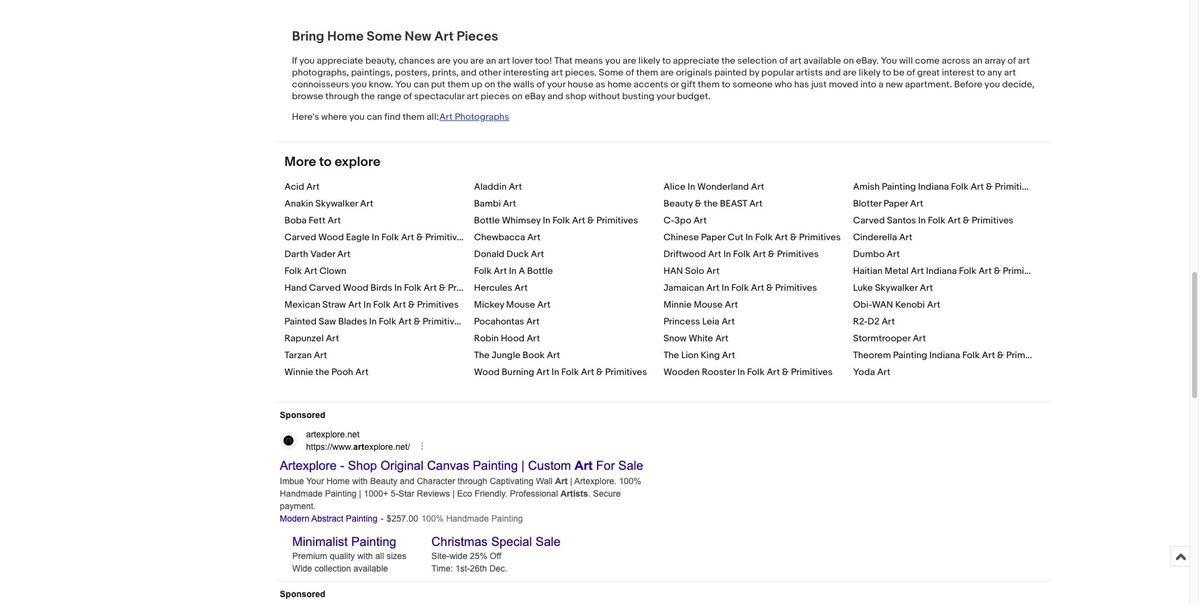 Task type: describe. For each thing, give the bounding box(es) containing it.
moved
[[829, 79, 858, 91]]

yoda art
[[853, 367, 890, 379]]

means
[[575, 55, 603, 67]]

the left range
[[361, 91, 375, 103]]

anakin
[[284, 198, 313, 210]]

can inside the if you appreciate beauty, chances are you are an art lover too! that means you are likely to appreciate the selection of art available on ebay. you will come across an array of art photographs, paintings, posters, prints, and other interesting art pieces. some of them are originals painted by popular artists and are likely to be of great interest to any art connoisseurs you know. you can put them up on the walls of your house as home accents or gift them to someone who has just moved into a new apartment. before you decide, browse through the range of spectacular art pieces on ebay and shop without busting your budget.
[[414, 79, 429, 91]]

in inside obi-wan kenobi art painted saw blades in folk art & primitives
[[369, 316, 377, 328]]

are up put
[[437, 55, 451, 67]]

primitives inside amish painting indiana folk art & primitives anakin skywalker art
[[995, 181, 1037, 193]]

mouse for minnie
[[694, 299, 723, 311]]

some inside the if you appreciate beauty, chances are you are an art lover too! that means you are likely to appreciate the selection of art available on ebay. you will come across an array of art photographs, paintings, posters, prints, and other interesting art pieces. some of them are originals painted by popular artists and are likely to be of great interest to any art connoisseurs you know. you can put them up on the walls of your house as home accents or gift them to someone who has just moved into a new apartment. before you decide, browse through the range of spectacular art pieces on ebay and shop without busting your budget.
[[599, 67, 624, 79]]

of up who
[[779, 55, 788, 67]]

cinderella art link
[[853, 232, 913, 244]]

amish painting indiana folk art & primitives anakin skywalker art
[[284, 181, 1037, 210]]

of right array
[[1008, 55, 1016, 67]]

paper for chinese
[[701, 232, 726, 244]]

robin
[[474, 333, 499, 345]]

luke
[[853, 283, 873, 294]]

snow white art link
[[664, 333, 729, 345]]

prints,
[[432, 67, 459, 79]]

1 an from the left
[[486, 55, 496, 67]]

you left know.
[[351, 79, 367, 91]]

& inside luke skywalker art mexican straw art in folk art & primitives
[[408, 299, 415, 311]]

jamaican art in folk art & primitives
[[664, 283, 817, 294]]

wood burning art in folk art & primitives
[[474, 367, 647, 379]]

pocahontas art link
[[474, 316, 540, 328]]

new
[[405, 29, 431, 45]]

painting for theorem
[[893, 350, 927, 362]]

the for the jungle book art
[[474, 350, 490, 362]]

1 horizontal spatial your
[[657, 91, 675, 103]]

to left any on the top of page
[[977, 67, 985, 79]]

acid
[[284, 181, 304, 193]]

or
[[670, 79, 679, 91]]

0 vertical spatial carved
[[853, 215, 885, 227]]

beast
[[720, 198, 747, 210]]

0 horizontal spatial can
[[367, 111, 382, 123]]

the for the lion king art
[[664, 350, 679, 362]]

0 horizontal spatial and
[[461, 67, 477, 79]]

r2-d2 art link
[[853, 316, 895, 328]]

paper for blotter
[[884, 198, 908, 210]]

wonderland
[[697, 181, 749, 193]]

the left walls
[[497, 79, 511, 91]]

bambi
[[474, 198, 501, 210]]

the lion king art link
[[664, 350, 735, 362]]

& inside the theorem painting indiana folk art & primitives winnie the pooh art
[[997, 350, 1004, 362]]

chinese
[[664, 232, 699, 244]]

primitives inside obi-wan kenobi art painted saw blades in folk art & primitives
[[423, 316, 465, 328]]

in right eagle
[[372, 232, 379, 244]]

pieces
[[481, 91, 510, 103]]

jungle
[[492, 350, 521, 362]]

han
[[664, 266, 683, 278]]

all:
[[427, 111, 439, 123]]

folk inside dumbo art folk art clown
[[284, 266, 302, 278]]

by
[[749, 67, 759, 79]]

boba fett art link
[[284, 215, 341, 227]]

obi-wan kenobi art link
[[853, 299, 940, 311]]

alice in wonderland art link
[[664, 181, 764, 193]]

0 horizontal spatial likely
[[638, 55, 660, 67]]

1 vertical spatial carved
[[284, 232, 316, 244]]

a
[[879, 79, 884, 91]]

cinderella art darth vader art
[[284, 232, 913, 261]]

2 horizontal spatial and
[[825, 67, 841, 79]]

1 horizontal spatial bottle
[[527, 266, 553, 278]]

hercules art link
[[474, 283, 528, 294]]

painted
[[284, 316, 317, 328]]

robin hood art link
[[474, 333, 540, 345]]

are left into
[[843, 67, 857, 79]]

folk inside luke skywalker art mexican straw art in folk art & primitives
[[373, 299, 391, 311]]

c-3po art link
[[664, 215, 707, 227]]

art photographs link
[[439, 111, 509, 123]]

as
[[596, 79, 605, 91]]

range
[[377, 91, 401, 103]]

come
[[915, 55, 940, 67]]

winnie the pooh art link
[[284, 367, 369, 379]]

are left gift
[[660, 67, 674, 79]]

the left by
[[722, 55, 735, 67]]

folk inside amish painting indiana folk art & primitives anakin skywalker art
[[951, 181, 969, 193]]

primitives inside luke skywalker art mexican straw art in folk art & primitives
[[417, 299, 459, 311]]

darth
[[284, 249, 308, 261]]

wood inside carved santos in folk art & primitives carved wood eagle in folk art & primitives
[[318, 232, 344, 244]]

indiana for theorem
[[929, 350, 960, 362]]

c-3po art
[[664, 215, 707, 227]]

busting
[[622, 91, 655, 103]]

skywalker inside luke skywalker art mexican straw art in folk art & primitives
[[875, 283, 918, 294]]

donald duck art
[[474, 249, 544, 261]]

of right walls
[[537, 79, 545, 91]]

snow white art
[[664, 333, 729, 345]]

driftwood art in folk art & primitives
[[664, 249, 819, 261]]

aladdin art
[[474, 181, 522, 193]]

paintings,
[[351, 67, 393, 79]]

originals
[[676, 67, 712, 79]]

to up or
[[662, 55, 671, 67]]

skywalker inside amish painting indiana folk art & primitives anakin skywalker art
[[315, 198, 358, 210]]

haitian metal art indiana folk art & primitives link
[[853, 266, 1045, 278]]

yoda art link
[[853, 367, 890, 379]]

in inside the haitian metal art indiana folk art & primitives hand carved wood birds in folk art & primitives
[[394, 283, 402, 294]]

to left someone
[[722, 79, 731, 91]]

painting for amish
[[882, 181, 916, 193]]

art left "pieces."
[[551, 67, 563, 79]]

mickey
[[474, 299, 504, 311]]

if you appreciate beauty, chances are you are an art lover too! that means you are likely to appreciate the selection of art available on ebay. you will come across an array of art photographs, paintings, posters, prints, and other interesting art pieces. some of them are originals painted by popular artists and are likely to be of great interest to any art connoisseurs you know. you can put them up on the walls of your house as home accents or gift them to someone who has just moved into a new apartment. before you decide, browse through the range of spectacular art pieces on ebay and shop without busting your budget.
[[292, 55, 1035, 103]]

0 horizontal spatial your
[[547, 79, 565, 91]]

kenobi
[[895, 299, 925, 311]]

any
[[987, 67, 1002, 79]]

in right "whimsey"
[[543, 215, 550, 227]]

vader
[[310, 249, 335, 261]]

beauty & the beast art
[[664, 198, 763, 210]]

folk art clown link
[[284, 266, 346, 278]]

folk inside obi-wan kenobi art painted saw blades in folk art & primitives
[[379, 316, 396, 328]]

dumbo
[[853, 249, 885, 261]]

1 horizontal spatial you
[[881, 55, 897, 67]]

boba
[[284, 215, 307, 227]]

you down array
[[985, 79, 1000, 91]]

popular
[[761, 67, 794, 79]]

obi-
[[853, 299, 872, 311]]

2 vertical spatial wood
[[474, 367, 500, 379]]

winnie
[[284, 367, 313, 379]]

bring home some new art pieces
[[292, 29, 498, 45]]

stormtrooper art tarzan art
[[284, 333, 926, 362]]

1 horizontal spatial and
[[547, 91, 563, 103]]

metal
[[885, 266, 909, 278]]

know.
[[369, 79, 393, 91]]

of right the be
[[907, 67, 915, 79]]

apartment.
[[905, 79, 952, 91]]

available
[[804, 55, 841, 67]]

just
[[811, 79, 827, 91]]

hand
[[284, 283, 307, 294]]

cinderella
[[853, 232, 897, 244]]

saw
[[319, 316, 336, 328]]

painted
[[714, 67, 747, 79]]

carved santos in folk art & primitives carved wood eagle in folk art & primitives
[[284, 215, 1014, 244]]

beauty,
[[365, 55, 397, 67]]

jamaican
[[664, 283, 704, 294]]

wooden rooster in folk art & primitives link
[[664, 367, 833, 379]]

2 an from the left
[[973, 55, 983, 67]]



Task type: vqa. For each thing, say whether or not it's contained in the screenshot.
Find
yes



Task type: locate. For each thing, give the bounding box(es) containing it.
an left array
[[973, 55, 983, 67]]

and left other
[[461, 67, 477, 79]]

darth vader art link
[[284, 249, 351, 261]]

you right means
[[605, 55, 621, 67]]

pocahontas
[[474, 316, 524, 328]]

carved down blotter
[[853, 215, 885, 227]]

1 horizontal spatial paper
[[884, 198, 908, 210]]

bottle whimsey in folk art & primitives
[[474, 215, 638, 227]]

primitives
[[995, 181, 1037, 193], [596, 215, 638, 227], [972, 215, 1014, 227], [425, 232, 467, 244], [799, 232, 841, 244], [777, 249, 819, 261], [1003, 266, 1045, 278], [448, 283, 490, 294], [775, 283, 817, 294], [417, 299, 459, 311], [423, 316, 465, 328], [1006, 350, 1048, 362], [605, 367, 647, 379], [791, 367, 833, 379]]

carved up darth
[[284, 232, 316, 244]]

to left the be
[[883, 67, 891, 79]]

the
[[722, 55, 735, 67], [497, 79, 511, 91], [361, 91, 375, 103], [704, 198, 718, 210], [315, 367, 329, 379]]

them left all:
[[403, 111, 425, 123]]

can
[[414, 79, 429, 91], [367, 111, 382, 123]]

carved inside the haitian metal art indiana folk art & primitives hand carved wood birds in folk art & primitives
[[309, 283, 341, 294]]

appreciate
[[317, 55, 363, 67], [673, 55, 719, 67]]

2 horizontal spatial on
[[843, 55, 854, 67]]

indiana inside the haitian metal art indiana folk art & primitives hand carved wood birds in folk art & primitives
[[926, 266, 957, 278]]

art right any on the top of page
[[1004, 67, 1016, 79]]

white
[[689, 333, 713, 345]]

of up busting
[[626, 67, 634, 79]]

0 horizontal spatial bottle
[[474, 215, 500, 227]]

in left a
[[509, 266, 517, 278]]

indiana inside amish painting indiana folk art & primitives anakin skywalker art
[[918, 181, 949, 193]]

1 horizontal spatial can
[[414, 79, 429, 91]]

bottle whimsey in folk art & primitives link
[[474, 215, 638, 227]]

the down alice in wonderland art link
[[704, 198, 718, 210]]

likely up accents
[[638, 55, 660, 67]]

your left gift
[[657, 91, 675, 103]]

1 horizontal spatial mouse
[[694, 299, 723, 311]]

1 vertical spatial painting
[[893, 350, 927, 362]]

too!
[[535, 55, 552, 67]]

1 horizontal spatial an
[[973, 55, 983, 67]]

in up minnie mouse art
[[722, 283, 729, 294]]

1 vertical spatial indiana
[[926, 266, 957, 278]]

in right burning
[[552, 367, 559, 379]]

1 vertical spatial can
[[367, 111, 382, 123]]

house
[[568, 79, 594, 91]]

in right alice
[[688, 181, 695, 193]]

appreciate down home
[[317, 55, 363, 67]]

bring
[[292, 29, 324, 45]]

wood up the mexican straw art in folk art & primitives link
[[343, 283, 368, 294]]

the lion king art
[[664, 350, 735, 362]]

& inside amish painting indiana folk art & primitives anakin skywalker art
[[986, 181, 993, 193]]

carved
[[853, 215, 885, 227], [284, 232, 316, 244], [309, 283, 341, 294]]

0 horizontal spatial an
[[486, 55, 496, 67]]

the inside the theorem painting indiana folk art & primitives winnie the pooh art
[[315, 367, 329, 379]]

0 vertical spatial wood
[[318, 232, 344, 244]]

spectacular
[[414, 91, 465, 103]]

mouse up 'leia'
[[694, 299, 723, 311]]

in inside luke skywalker art mexican straw art in folk art & primitives
[[364, 299, 371, 311]]

in up painted saw blades in folk art & primitives link
[[364, 299, 371, 311]]

folk art in a bottle
[[474, 266, 553, 278]]

paper left the cut
[[701, 232, 726, 244]]

1 horizontal spatial skywalker
[[875, 283, 918, 294]]

art left lover
[[498, 55, 510, 67]]

0 vertical spatial can
[[414, 79, 429, 91]]

a
[[519, 266, 525, 278]]

driftwood art in folk art & primitives link
[[664, 249, 819, 261]]

posters,
[[395, 67, 430, 79]]

1 vertical spatial wood
[[343, 283, 368, 294]]

dumbo art link
[[853, 249, 900, 261]]

paper up santos
[[884, 198, 908, 210]]

0 vertical spatial some
[[367, 29, 402, 45]]

someone
[[733, 79, 773, 91]]

who
[[775, 79, 792, 91]]

interesting
[[503, 67, 549, 79]]

theorem painting indiana folk art & primitives winnie the pooh art
[[284, 350, 1048, 379]]

the down robin
[[474, 350, 490, 362]]

bottle down bambi at the top of page
[[474, 215, 500, 227]]

wooden
[[664, 367, 700, 379]]

0 horizontal spatial skywalker
[[315, 198, 358, 210]]

2 mouse from the left
[[694, 299, 723, 311]]

0 vertical spatial bottle
[[474, 215, 500, 227]]

you left will
[[881, 55, 897, 67]]

wood up vader
[[318, 232, 344, 244]]

them left up
[[447, 79, 469, 91]]

pooh
[[331, 367, 353, 379]]

array
[[985, 55, 1006, 67]]

are up home
[[623, 55, 636, 67]]

0 vertical spatial painting
[[882, 181, 916, 193]]

them right gift
[[698, 79, 720, 91]]

browse
[[292, 91, 323, 103]]

0 horizontal spatial on
[[485, 79, 495, 91]]

painting inside amish painting indiana folk art & primitives anakin skywalker art
[[882, 181, 916, 193]]

bambi art link
[[474, 198, 516, 210]]

to right more on the left of the page
[[319, 154, 332, 171]]

carved santos in folk art & primitives link
[[853, 215, 1014, 227]]

1 vertical spatial bottle
[[527, 266, 553, 278]]

some up without
[[599, 67, 624, 79]]

robin hood art
[[474, 333, 540, 345]]

hand carved wood birds in folk art & primitives link
[[284, 283, 490, 294]]

art up the art photographs link
[[467, 91, 478, 103]]

more to explore
[[284, 154, 381, 171]]

& inside obi-wan kenobi art painted saw blades in folk art & primitives
[[414, 316, 421, 328]]

d2
[[868, 316, 880, 328]]

appreciate up gift
[[673, 55, 719, 67]]

you right know.
[[395, 79, 411, 91]]

carved down clown
[[309, 283, 341, 294]]

2 vertical spatial indiana
[[929, 350, 960, 362]]

tarzan
[[284, 350, 312, 362]]

other
[[479, 67, 501, 79]]

donald duck art link
[[474, 249, 544, 261]]

likely
[[638, 55, 660, 67], [859, 67, 881, 79]]

wood down jungle
[[474, 367, 500, 379]]

and right the artists
[[825, 67, 841, 79]]

skywalker up fett
[[315, 198, 358, 210]]

some up "beauty,"
[[367, 29, 402, 45]]

1 vertical spatial you
[[395, 79, 411, 91]]

blotter paper art link
[[853, 198, 923, 210]]

1 mouse from the left
[[506, 299, 535, 311]]

them up busting
[[636, 67, 658, 79]]

the left pooh
[[315, 367, 329, 379]]

0 vertical spatial you
[[881, 55, 897, 67]]

great
[[917, 67, 940, 79]]

1 horizontal spatial appreciate
[[673, 55, 719, 67]]

interest
[[942, 67, 975, 79]]

the down the snow
[[664, 350, 679, 362]]

blotter paper art boba fett art
[[284, 198, 923, 227]]

chewbacca
[[474, 232, 525, 244]]

1 horizontal spatial on
[[512, 91, 523, 103]]

alice in wonderland art
[[664, 181, 764, 193]]

of right range
[[404, 91, 412, 103]]

0 horizontal spatial the
[[474, 350, 490, 362]]

amish painting indiana folk art & primitives link
[[853, 181, 1037, 193]]

art up has
[[790, 55, 802, 67]]

mouse up pocahontas art link
[[506, 299, 535, 311]]

be
[[893, 67, 905, 79]]

0 horizontal spatial appreciate
[[317, 55, 363, 67]]

in right santos
[[918, 215, 926, 227]]

wood inside the haitian metal art indiana folk art & primitives hand carved wood birds in folk art & primitives
[[343, 283, 368, 294]]

in right rooster
[[737, 367, 745, 379]]

and right ebay
[[547, 91, 563, 103]]

princess leia art link
[[664, 316, 735, 328]]

mouse for mickey
[[506, 299, 535, 311]]

chewbacca art
[[474, 232, 541, 244]]

princess leia art
[[664, 316, 735, 328]]

1 appreciate from the left
[[317, 55, 363, 67]]

in down the mexican straw art in folk art & primitives link
[[369, 316, 377, 328]]

bottle right a
[[527, 266, 553, 278]]

in down the cut
[[724, 249, 731, 261]]

paper inside 'blotter paper art boba fett art'
[[884, 198, 908, 210]]

through
[[325, 91, 359, 103]]

decide,
[[1002, 79, 1035, 91]]

skywalker down metal
[[875, 283, 918, 294]]

primitives inside the theorem painting indiana folk art & primitives winnie the pooh art
[[1006, 350, 1048, 362]]

you right if on the top of page
[[299, 55, 315, 67]]

explore
[[335, 154, 381, 171]]

an down pieces
[[486, 55, 496, 67]]

them
[[636, 67, 658, 79], [447, 79, 469, 91], [698, 79, 720, 91], [403, 111, 425, 123]]

painting
[[882, 181, 916, 193], [893, 350, 927, 362]]

burning
[[502, 367, 534, 379]]

2 appreciate from the left
[[673, 55, 719, 67]]

0 horizontal spatial you
[[395, 79, 411, 91]]

on right up
[[485, 79, 495, 91]]

likely left new
[[859, 67, 881, 79]]

minnie mouse art
[[664, 299, 738, 311]]

here's where you can find them all: art photographs
[[292, 111, 509, 123]]

painting down stormtrooper art link
[[893, 350, 927, 362]]

chinese paper cut in folk art & primitives
[[664, 232, 841, 244]]

into
[[861, 79, 877, 91]]

in right birds
[[394, 283, 402, 294]]

mickey mouse art
[[474, 299, 551, 311]]

haitian metal art indiana folk art & primitives hand carved wood birds in folk art & primitives
[[284, 266, 1045, 294]]

&
[[986, 181, 993, 193], [695, 198, 702, 210], [587, 215, 594, 227], [963, 215, 970, 227], [416, 232, 423, 244], [790, 232, 797, 244], [768, 249, 775, 261], [994, 266, 1001, 278], [439, 283, 446, 294], [766, 283, 773, 294], [408, 299, 415, 311], [414, 316, 421, 328], [997, 350, 1004, 362], [596, 367, 603, 379], [782, 367, 789, 379]]

lover
[[512, 55, 533, 67]]

mexican
[[284, 299, 320, 311]]

0 horizontal spatial mouse
[[506, 299, 535, 311]]

1 vertical spatial skywalker
[[875, 283, 918, 294]]

are up up
[[470, 55, 484, 67]]

pieces.
[[565, 67, 597, 79]]

accents
[[634, 79, 668, 91]]

2 vertical spatial carved
[[309, 283, 341, 294]]

can left put
[[414, 79, 429, 91]]

0 vertical spatial skywalker
[[315, 198, 358, 210]]

indiana inside the theorem painting indiana folk art & primitives winnie the pooh art
[[929, 350, 960, 362]]

folk inside the theorem painting indiana folk art & primitives winnie the pooh art
[[962, 350, 980, 362]]

across
[[942, 55, 970, 67]]

fett
[[309, 215, 325, 227]]

you down pieces
[[453, 55, 468, 67]]

0 horizontal spatial paper
[[701, 232, 726, 244]]

0 vertical spatial paper
[[884, 198, 908, 210]]

without
[[589, 91, 620, 103]]

1 horizontal spatial the
[[664, 350, 679, 362]]

can left find
[[367, 111, 382, 123]]

1 the from the left
[[474, 350, 490, 362]]

wood burning art in folk art & primitives link
[[474, 367, 647, 379]]

painting inside the theorem painting indiana folk art & primitives winnie the pooh art
[[893, 350, 927, 362]]

art up decide,
[[1018, 55, 1030, 67]]

bottle
[[474, 215, 500, 227], [527, 266, 553, 278]]

0 horizontal spatial some
[[367, 29, 402, 45]]

here's
[[292, 111, 319, 123]]

1 horizontal spatial likely
[[859, 67, 881, 79]]

1 horizontal spatial some
[[599, 67, 624, 79]]

connoisseurs
[[292, 79, 349, 91]]

in right the cut
[[746, 232, 753, 244]]

0 vertical spatial indiana
[[918, 181, 949, 193]]

indiana for amish
[[918, 181, 949, 193]]

you right where
[[349, 111, 365, 123]]

painting up blotter paper art link at the top right of the page
[[882, 181, 916, 193]]

pieces
[[457, 29, 498, 45]]

3po
[[675, 215, 691, 227]]

home
[[608, 79, 632, 91]]

king
[[701, 350, 720, 362]]

on left ebay.
[[843, 55, 854, 67]]

1 vertical spatial some
[[599, 67, 624, 79]]

your left shop at the left top of the page
[[547, 79, 565, 91]]

1 vertical spatial paper
[[701, 232, 726, 244]]

on left ebay
[[512, 91, 523, 103]]

chances
[[399, 55, 435, 67]]

2 the from the left
[[664, 350, 679, 362]]

gift
[[681, 79, 696, 91]]



